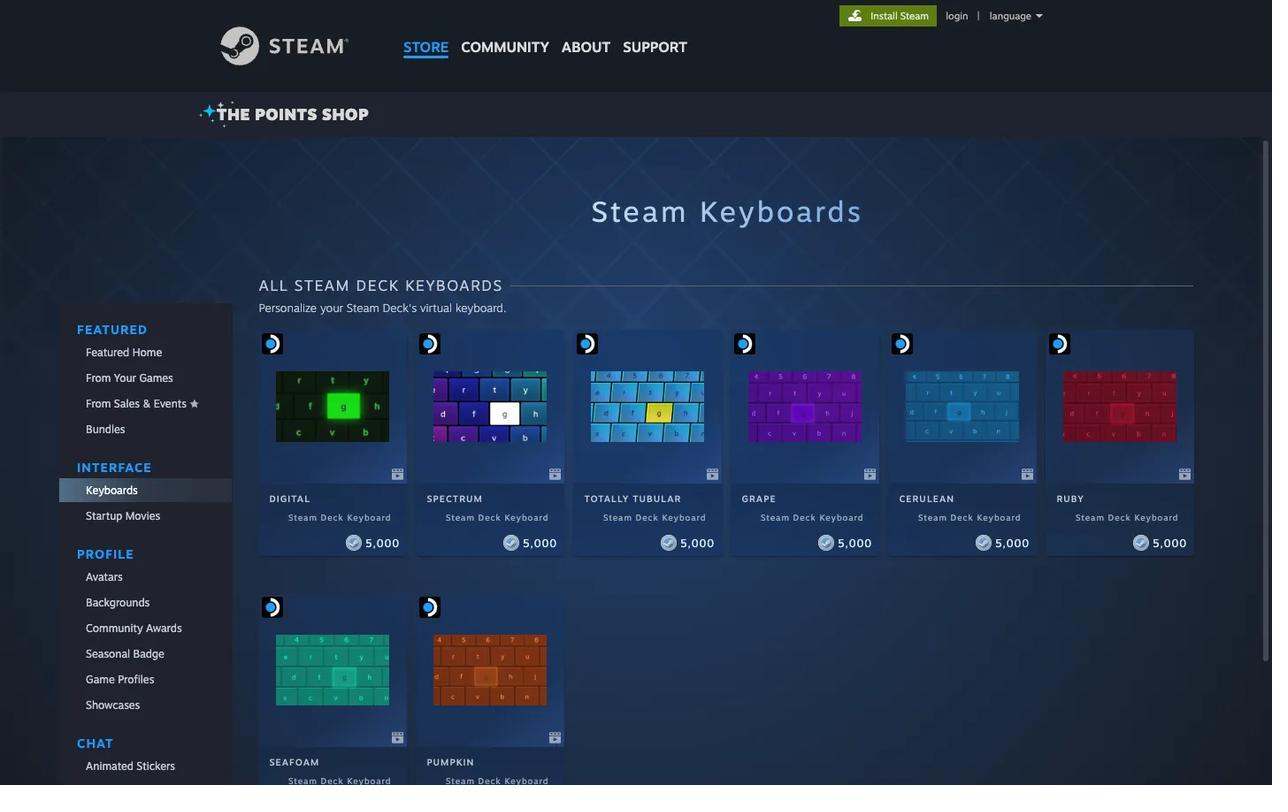 Task type: vqa. For each thing, say whether or not it's contained in the screenshot.
"ABOUT"
yes



Task type: describe. For each thing, give the bounding box(es) containing it.
steam deck keyboard for spectrum
[[446, 512, 550, 523]]

community awards
[[86, 622, 182, 635]]

deck for totally tubular
[[636, 512, 660, 523]]

deck inside all steam deck keyboards personalize your steam deck's virtual keyboard.
[[356, 276, 400, 295]]

movies
[[125, 510, 160, 523]]

awards
[[146, 622, 182, 635]]

ruby
[[1057, 494, 1085, 504]]

seasonal badge
[[86, 648, 164, 661]]

tubular
[[633, 494, 682, 504]]

keyboard for spectrum
[[505, 512, 550, 523]]

animated
[[86, 760, 133, 774]]

steam deck image for totally tubular
[[577, 334, 599, 355]]

from your games link
[[59, 366, 232, 390]]

points
[[255, 104, 318, 124]]

steam deck keyboard for ruby
[[1077, 512, 1180, 523]]

support link
[[617, 0, 694, 60]]

store link
[[397, 0, 455, 64]]

steam deck keyboard for grape
[[761, 512, 865, 523]]

showcases link
[[59, 694, 232, 718]]

totally tubular
[[584, 494, 682, 504]]

login | language
[[946, 10, 1032, 22]]

5,000 for grape
[[839, 537, 873, 550]]

game
[[86, 674, 114, 687]]

bundles
[[86, 423, 125, 436]]

steam deck image for grape
[[735, 334, 756, 355]]

totally
[[584, 494, 630, 504]]

store
[[404, 38, 449, 56]]

keyboards link
[[59, 479, 232, 503]]

shop
[[322, 104, 369, 124]]

virtual
[[420, 301, 452, 315]]

deck for digital
[[321, 512, 344, 523]]

games
[[139, 372, 173, 385]]

&
[[142, 397, 150, 411]]

5,000 for spectrum
[[523, 537, 558, 550]]

install steam
[[871, 10, 929, 22]]

keyboard for ruby
[[1135, 512, 1180, 523]]

5,000 for ruby
[[1154, 537, 1188, 550]]

|
[[978, 10, 980, 22]]

grape
[[742, 494, 777, 504]]

steam deck image for spectrum
[[420, 334, 441, 355]]

cerulean
[[900, 494, 955, 504]]

steam deck keyboard for digital
[[289, 512, 392, 523]]

login
[[946, 10, 969, 22]]

0 horizontal spatial keyboards
[[86, 484, 137, 497]]

featured
[[86, 346, 129, 359]]

deck for spectrum
[[479, 512, 502, 523]]

pumpkin
[[427, 757, 475, 768]]

about link
[[556, 0, 617, 60]]

install steam link
[[840, 5, 937, 27]]

keyboard.
[[456, 301, 507, 315]]

bundles link
[[59, 418, 232, 442]]

seasonal badge link
[[59, 643, 232, 666]]

deck's
[[383, 301, 417, 315]]

stickers
[[136, 760, 175, 774]]

steam deck image for ruby
[[1050, 334, 1071, 355]]

from sales & events link
[[59, 392, 232, 416]]

keyboard for grape
[[820, 512, 865, 523]]

sales
[[114, 397, 139, 411]]

the
[[217, 104, 251, 124]]

login link
[[943, 10, 972, 22]]



Task type: locate. For each thing, give the bounding box(es) containing it.
about
[[562, 38, 611, 56]]

from sales & events
[[86, 397, 186, 411]]

community
[[86, 622, 143, 635]]

deck
[[356, 276, 400, 295], [321, 512, 344, 523], [479, 512, 502, 523], [636, 512, 660, 523], [794, 512, 817, 523], [952, 512, 975, 523], [1109, 512, 1132, 523]]

1 horizontal spatial keyboards
[[406, 276, 503, 295]]

profiles
[[117, 674, 154, 687]]

install
[[871, 10, 898, 22]]

deck for cerulean
[[952, 512, 975, 523]]

from your games
[[86, 372, 173, 385]]

backgrounds
[[86, 597, 149, 610]]

1 from from the top
[[86, 372, 111, 385]]

4 steam deck keyboard from the left
[[761, 512, 865, 523]]

0 vertical spatial keyboards
[[700, 194, 864, 229]]

featured home
[[86, 346, 162, 359]]

from for from sales & events
[[86, 397, 111, 411]]

showcases
[[86, 699, 140, 712]]

0 vertical spatial from
[[86, 372, 111, 385]]

keyboard for cerulean
[[978, 512, 1022, 523]]

deck for ruby
[[1109, 512, 1132, 523]]

5 5,000 from the left
[[996, 537, 1031, 550]]

4 keyboard from the left
[[820, 512, 865, 523]]

steam deck keyboard down 'spectrum'
[[446, 512, 550, 523]]

your
[[114, 372, 136, 385]]

avatars
[[86, 571, 122, 584]]

game profiles link
[[59, 668, 232, 692]]

startup
[[86, 510, 122, 523]]

the points shop
[[217, 104, 369, 124]]

5,000 for cerulean
[[996, 537, 1031, 550]]

all
[[259, 276, 289, 295]]

spectrum
[[427, 494, 483, 504]]

support
[[623, 38, 688, 56]]

2 vertical spatial keyboards
[[86, 484, 137, 497]]

animated stickers link
[[59, 755, 232, 779]]

steam deck keyboard down tubular
[[604, 512, 707, 523]]

3 steam deck keyboard from the left
[[604, 512, 707, 523]]

steam deck keyboard down ruby
[[1077, 512, 1180, 523]]

2 from from the top
[[86, 397, 111, 411]]

steam deck keyboard down cerulean
[[919, 512, 1022, 523]]

from left your
[[86, 372, 111, 385]]

steam deck image
[[262, 334, 284, 355], [577, 334, 599, 355], [735, 334, 756, 355], [892, 334, 914, 355], [262, 597, 284, 619]]

startup movies
[[86, 510, 160, 523]]

the points shop link
[[199, 101, 376, 128]]

community
[[461, 38, 549, 56]]

community awards link
[[59, 617, 232, 641]]

1 vertical spatial from
[[86, 397, 111, 411]]

avatars link
[[59, 566, 232, 589]]

animated stickers
[[86, 760, 175, 774]]

all steam deck keyboards personalize your steam deck's virtual keyboard.
[[259, 276, 507, 315]]

events
[[153, 397, 186, 411]]

backgrounds link
[[59, 591, 232, 615]]

steam deck keyboard
[[289, 512, 392, 523], [446, 512, 550, 523], [604, 512, 707, 523], [761, 512, 865, 523], [919, 512, 1022, 523], [1077, 512, 1180, 523]]

keyboard
[[348, 512, 392, 523], [505, 512, 550, 523], [663, 512, 707, 523], [820, 512, 865, 523], [978, 512, 1022, 523], [1135, 512, 1180, 523]]

deck for grape
[[794, 512, 817, 523]]

steam deck keyboard for totally tubular
[[604, 512, 707, 523]]

5,000
[[366, 537, 400, 550], [523, 537, 558, 550], [681, 537, 715, 550], [839, 537, 873, 550], [996, 537, 1031, 550], [1154, 537, 1188, 550]]

4 5,000 from the left
[[839, 537, 873, 550]]

keyboards
[[700, 194, 864, 229], [406, 276, 503, 295], [86, 484, 137, 497]]

featured home link
[[59, 341, 232, 365]]

6 5,000 from the left
[[1154, 537, 1188, 550]]

seasonal
[[86, 648, 130, 661]]

steam deck image for digital
[[262, 334, 284, 355]]

2 keyboard from the left
[[505, 512, 550, 523]]

6 steam deck keyboard from the left
[[1077, 512, 1180, 523]]

steam deck keyboard for cerulean
[[919, 512, 1022, 523]]

startup movies link
[[59, 504, 232, 528]]

keyboards inside all steam deck keyboards personalize your steam deck's virtual keyboard.
[[406, 276, 503, 295]]

2 steam deck keyboard from the left
[[446, 512, 550, 523]]

3 5,000 from the left
[[681, 537, 715, 550]]

from for from your games
[[86, 372, 111, 385]]

community link
[[455, 0, 556, 64]]

language
[[990, 10, 1032, 22]]

1 steam deck keyboard from the left
[[289, 512, 392, 523]]

steam deck image for cerulean
[[892, 334, 914, 355]]

5,000 for digital
[[366, 537, 400, 550]]

5 steam deck keyboard from the left
[[919, 512, 1022, 523]]

steam deck image
[[420, 334, 441, 355], [1050, 334, 1071, 355], [420, 597, 441, 619]]

6 keyboard from the left
[[1135, 512, 1180, 523]]

your
[[320, 301, 343, 315]]

digital
[[269, 494, 311, 504]]

from up bundles
[[86, 397, 111, 411]]

1 vertical spatial keyboards
[[406, 276, 503, 295]]

keyboard for totally tubular
[[663, 512, 707, 523]]

steam
[[901, 10, 929, 22], [592, 194, 689, 229], [295, 276, 351, 295], [347, 301, 379, 315], [289, 512, 318, 523], [446, 512, 476, 523], [604, 512, 633, 523], [761, 512, 791, 523], [919, 512, 948, 523], [1077, 512, 1106, 523]]

2 5,000 from the left
[[523, 537, 558, 550]]

keyboard for digital
[[348, 512, 392, 523]]

from
[[86, 372, 111, 385], [86, 397, 111, 411]]

seafoam
[[269, 757, 320, 768]]

personalize
[[259, 301, 317, 315]]

game profiles
[[86, 674, 154, 687]]

steam deck keyboard down digital
[[289, 512, 392, 523]]

5,000 for totally tubular
[[681, 537, 715, 550]]

badge
[[133, 648, 164, 661]]

steam deck keyboard down grape
[[761, 512, 865, 523]]

1 5,000 from the left
[[366, 537, 400, 550]]

steam keyboards
[[592, 194, 864, 229]]

home
[[132, 346, 162, 359]]

1 keyboard from the left
[[348, 512, 392, 523]]

5 keyboard from the left
[[978, 512, 1022, 523]]

2 horizontal spatial keyboards
[[700, 194, 864, 229]]

3 keyboard from the left
[[663, 512, 707, 523]]



